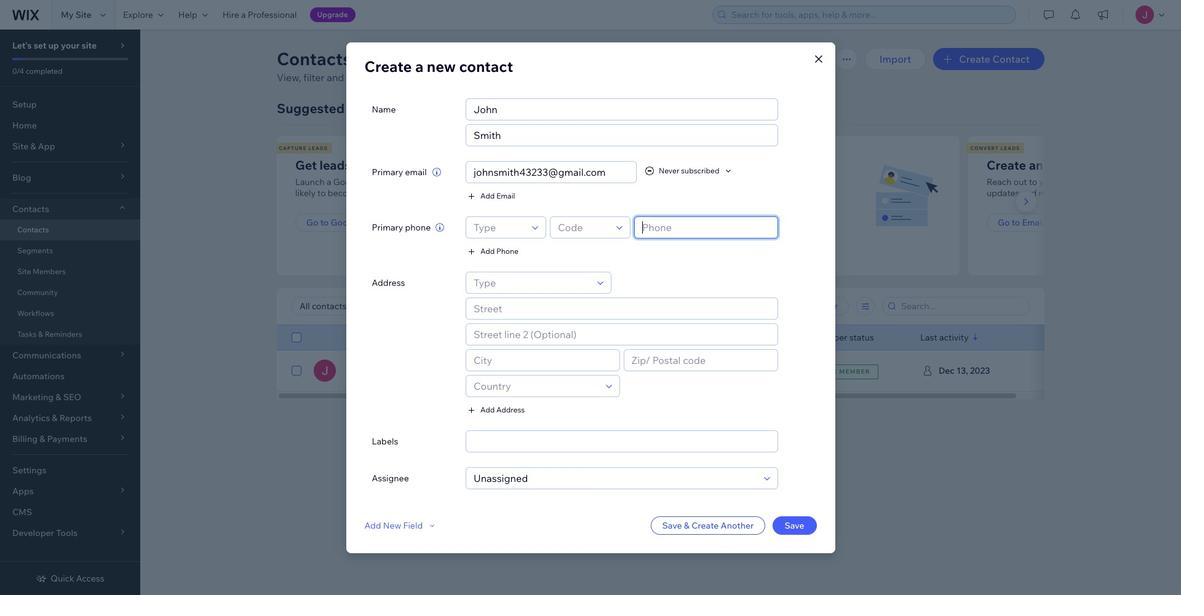 Task type: vqa. For each thing, say whether or not it's contained in the screenshot.
email in Create An Email Campaign Reach Out To Your Subscribers With Newsletters, Updates And More.
yes



Task type: describe. For each thing, give the bounding box(es) containing it.
save for save & create another
[[662, 520, 682, 531]]

add new field button
[[364, 520, 437, 531]]

workflows link
[[0, 303, 140, 324]]

settings
[[12, 465, 46, 476]]

Street field
[[470, 298, 774, 319]]

add address button
[[466, 404, 525, 416]]

& for reminders
[[38, 330, 43, 339]]

launch
[[295, 177, 325, 188]]

Street line 2 (Optional) field
[[470, 324, 774, 345]]

to inside the go to email marketing button
[[1012, 217, 1020, 228]]

contacts view, filter and manage all of your site's customers and leads.
[[277, 48, 556, 84]]

Last name field
[[470, 125, 774, 145]]

subscribers
[[1059, 177, 1106, 188]]

primary for primary phone
[[372, 222, 403, 233]]

dec 13, 2023
[[939, 365, 990, 376]]

go for get
[[306, 217, 318, 228]]

go to google ads button
[[295, 213, 389, 232]]

of
[[398, 71, 407, 84]]

a inside grow your contact list add contacts by importing them via gmail or a csv file.
[[822, 177, 826, 188]]

leads for get
[[308, 145, 328, 151]]

suggested for you
[[277, 100, 391, 116]]

via
[[773, 177, 784, 188]]

email inside create an email campaign reach out to your subscribers with newsletters, updates and more.
[[1046, 157, 1078, 173]]

assignee
[[372, 473, 409, 484]]

a right of
[[415, 57, 423, 75]]

tasks & reminders link
[[0, 324, 140, 345]]

phone
[[496, 247, 519, 256]]

filter
[[303, 71, 325, 84]]

Code field
[[554, 217, 613, 238]]

convert leads
[[970, 145, 1020, 151]]

add email button
[[466, 190, 515, 201]]

quick access
[[51, 573, 104, 584]]

with inside get leads with google ads launch a google ads campaign to target people likely to become leads.
[[354, 157, 379, 173]]

and inside create an email campaign reach out to your subscribers with newsletters, updates and more.
[[1021, 188, 1037, 199]]

0 horizontal spatial email
[[405, 166, 427, 177]]

reach
[[987, 177, 1012, 188]]

community link
[[0, 282, 140, 303]]

with inside create an email campaign reach out to your subscribers with newsletters, updates and more.
[[1108, 177, 1125, 188]]

site's
[[432, 71, 455, 84]]

add for add email
[[480, 191, 495, 201]]

site members
[[17, 267, 66, 276]]

your inside the contacts view, filter and manage all of your site's customers and leads.
[[410, 71, 430, 84]]

0 horizontal spatial address
[[372, 277, 405, 288]]

a inside the hire a professional link
[[241, 9, 246, 20]]

completed
[[26, 66, 63, 76]]

1 horizontal spatial site
[[75, 9, 92, 20]]

field
[[403, 520, 423, 531]]

0 vertical spatial ads
[[428, 157, 451, 173]]

add new field
[[364, 520, 423, 531]]

another
[[721, 520, 754, 531]]

save & create another button
[[651, 516, 765, 535]]

activity
[[939, 332, 969, 343]]

become
[[328, 188, 360, 199]]

james.peterson1902@gmail.com
[[492, 365, 625, 376]]

contacts inside contacts link
[[17, 225, 49, 234]]

contacts
[[657, 145, 689, 151]]

google inside go to google ads button
[[331, 217, 361, 228]]

view,
[[277, 71, 301, 84]]

0 vertical spatial member
[[813, 332, 847, 343]]

contact
[[992, 53, 1030, 65]]

marketing
[[1046, 217, 1087, 228]]

newsletters,
[[1127, 177, 1175, 188]]

home link
[[0, 115, 140, 136]]

create an email campaign reach out to your subscribers with newsletters, updates and more.
[[987, 157, 1175, 199]]

let's set up your site
[[12, 40, 97, 51]]

more.
[[1039, 188, 1061, 199]]

list containing get leads with google ads
[[275, 136, 1181, 276]]

explore
[[123, 9, 153, 20]]

list
[[753, 157, 771, 173]]

primary email
[[372, 166, 427, 177]]

Zip/ Postal code field
[[628, 350, 774, 371]]

new
[[383, 520, 401, 531]]

create for create an email campaign reach out to your subscribers with newsletters, updates and more.
[[987, 157, 1026, 173]]

contacts button
[[0, 199, 140, 220]]

filter button
[[795, 297, 849, 316]]

primary for primary email
[[372, 166, 403, 177]]

labels
[[372, 436, 398, 447]]

dec
[[939, 365, 955, 376]]

primary phone
[[372, 222, 431, 233]]

professional
[[248, 9, 297, 20]]

add phone button
[[466, 246, 519, 257]]

phone
[[405, 222, 431, 233]]

0/4
[[12, 66, 24, 76]]

to inside create an email campaign reach out to your subscribers with newsletters, updates and more.
[[1029, 177, 1037, 188]]

save button
[[772, 516, 817, 535]]

suggested
[[277, 100, 345, 116]]

customers
[[457, 71, 506, 84]]

0/4 completed
[[12, 66, 63, 76]]

leads for create
[[1001, 145, 1020, 151]]

import contacts button
[[641, 213, 730, 232]]

reminders
[[45, 330, 82, 339]]

add for add address
[[480, 405, 495, 415]]

them
[[750, 177, 771, 188]]

First name field
[[470, 99, 774, 120]]

2 vertical spatial email
[[492, 332, 514, 343]]

create contact
[[959, 53, 1030, 65]]

to left target
[[424, 177, 432, 188]]

1 vertical spatial ads
[[365, 177, 380, 188]]

add for add phone
[[480, 247, 495, 256]]

out
[[1014, 177, 1027, 188]]

create for create a new contact
[[364, 57, 412, 75]]

quick access button
[[36, 573, 104, 584]]

upgrade button
[[310, 7, 355, 22]]

by
[[696, 177, 706, 188]]

import for import contacts
[[652, 217, 680, 228]]

new
[[427, 57, 456, 75]]

grow
[[641, 157, 673, 173]]

capture leads
[[279, 145, 328, 151]]

email inside the go to email marketing button
[[1022, 217, 1044, 228]]

add inside grow your contact list add contacts by importing them via gmail or a csv file.
[[641, 177, 658, 188]]

1 type field from the top
[[470, 217, 528, 238]]

contact inside grow your contact list add contacts by importing them via gmail or a csv file.
[[705, 157, 750, 173]]

for
[[347, 100, 365, 116]]

to right likely
[[317, 188, 326, 199]]

tasks
[[17, 330, 37, 339]]



Task type: locate. For each thing, give the bounding box(es) containing it.
automations link
[[0, 366, 140, 387]]

last
[[920, 332, 937, 343]]

workflows
[[17, 309, 54, 318]]

you
[[368, 100, 391, 116]]

add address
[[480, 405, 525, 415]]

1 horizontal spatial address
[[496, 405, 525, 415]]

filter
[[817, 301, 838, 312]]

2 type field from the top
[[470, 272, 594, 293]]

add left the phone at the top of the page
[[480, 247, 495, 256]]

create inside create contact button
[[959, 53, 990, 65]]

1 horizontal spatial import
[[879, 53, 911, 65]]

member down status
[[839, 368, 870, 376]]

2 vertical spatial google
[[331, 217, 361, 228]]

leads
[[308, 145, 328, 151], [1001, 145, 1020, 151]]

list
[[275, 136, 1181, 276]]

community
[[17, 288, 58, 297]]

1 vertical spatial primary
[[372, 222, 403, 233]]

a right or
[[822, 177, 826, 188]]

site for site members
[[17, 267, 31, 276]]

& right the tasks
[[38, 330, 43, 339]]

1 vertical spatial with
[[1108, 177, 1125, 188]]

ads inside button
[[362, 217, 378, 228]]

your up contacts
[[675, 157, 702, 173]]

1 vertical spatial import
[[652, 217, 680, 228]]

setup link
[[0, 94, 140, 115]]

grow your contact list add contacts by importing them via gmail or a csv file.
[[641, 157, 826, 199]]

google down become
[[331, 217, 361, 228]]

with right leads
[[354, 157, 379, 173]]

ads right become
[[365, 177, 380, 188]]

create up you
[[364, 57, 412, 75]]

1 vertical spatial google
[[333, 177, 363, 188]]

0 vertical spatial import
[[879, 53, 911, 65]]

help button
[[171, 0, 215, 30]]

your right the up
[[61, 40, 80, 51]]

Phone field
[[638, 217, 774, 238]]

access
[[76, 573, 104, 584]]

2 vertical spatial ads
[[362, 217, 378, 228]]

member
[[813, 332, 847, 343], [839, 368, 870, 376]]

email inside add email button
[[496, 191, 515, 201]]

cms
[[12, 507, 32, 518]]

primary right leads
[[372, 166, 403, 177]]

site right my
[[75, 9, 92, 20]]

james peterson image
[[314, 360, 336, 382]]

go to google ads
[[306, 217, 378, 228]]

add
[[641, 177, 658, 188], [480, 191, 495, 201], [480, 247, 495, 256], [480, 405, 495, 415], [364, 520, 381, 531]]

setup
[[12, 99, 37, 110]]

email right an
[[1046, 157, 1078, 173]]

and left more.
[[1021, 188, 1037, 199]]

leads. inside the contacts view, filter and manage all of your site's customers and leads.
[[527, 71, 554, 84]]

0 vertical spatial campaign
[[1081, 157, 1138, 173]]

create inside create an email campaign reach out to your subscribers with newsletters, updates and more.
[[987, 157, 1026, 173]]

address down country field
[[496, 405, 525, 415]]

with right the subscribers
[[1108, 177, 1125, 188]]

and right filter
[[327, 71, 344, 84]]

1 horizontal spatial with
[[1108, 177, 1125, 188]]

create left contact
[[959, 53, 990, 65]]

leads. right become
[[362, 188, 386, 199]]

my site
[[61, 9, 92, 20]]

1 vertical spatial type field
[[470, 272, 594, 293]]

leads
[[320, 157, 351, 173]]

go for create
[[998, 217, 1010, 228]]

campaign up the subscribers
[[1081, 157, 1138, 173]]

0 vertical spatial type field
[[470, 217, 528, 238]]

save inside "button"
[[662, 520, 682, 531]]

leads. right the customers
[[527, 71, 554, 84]]

your down an
[[1039, 177, 1057, 188]]

likely
[[295, 188, 316, 199]]

create
[[959, 53, 990, 65], [364, 57, 412, 75], [987, 157, 1026, 173], [691, 520, 719, 531]]

save for save
[[784, 520, 804, 531]]

sidebar element
[[0, 30, 140, 595]]

None checkbox
[[292, 330, 301, 345], [292, 364, 301, 378], [292, 330, 301, 345], [292, 364, 301, 378]]

import for import
[[879, 53, 911, 65]]

leads right convert
[[1001, 145, 1020, 151]]

importing
[[708, 177, 748, 188]]

Type field
[[470, 217, 528, 238], [470, 272, 594, 293]]

your right of
[[410, 71, 430, 84]]

type field down the phone at the top of the page
[[470, 272, 594, 293]]

13,
[[957, 365, 968, 376]]

0 vertical spatial with
[[354, 157, 379, 173]]

import
[[879, 53, 911, 65], [652, 217, 680, 228]]

1 vertical spatial site
[[17, 267, 31, 276]]

email left marketing on the top
[[1022, 217, 1044, 228]]

add left new at the left bottom of page
[[364, 520, 381, 531]]

home
[[12, 120, 37, 131]]

to down become
[[320, 217, 329, 228]]

email
[[1046, 157, 1078, 173], [405, 166, 427, 177]]

subscribed
[[681, 166, 719, 175]]

a
[[241, 9, 246, 20], [415, 57, 423, 75], [327, 177, 331, 188], [822, 177, 826, 188]]

add down country field
[[480, 405, 495, 415]]

create contact button
[[933, 48, 1044, 70]]

add down grow
[[641, 177, 658, 188]]

create inside save & create another "button"
[[691, 520, 719, 531]]

0 vertical spatial primary
[[372, 166, 403, 177]]

& for create
[[684, 520, 690, 531]]

address
[[372, 277, 405, 288], [496, 405, 525, 415]]

0 horizontal spatial save
[[662, 520, 682, 531]]

0 horizontal spatial and
[[327, 71, 344, 84]]

2023
[[970, 365, 990, 376]]

import down file.
[[652, 217, 680, 228]]

email
[[496, 191, 515, 201], [1022, 217, 1044, 228], [492, 332, 514, 343]]

save
[[662, 520, 682, 531], [784, 520, 804, 531]]

Country field
[[470, 376, 602, 396]]

2 primary from the top
[[372, 222, 403, 233]]

to
[[424, 177, 432, 188], [1029, 177, 1037, 188], [317, 188, 326, 199], [320, 217, 329, 228], [1012, 217, 1020, 228]]

create left another
[[691, 520, 719, 531]]

0 vertical spatial contact
[[459, 57, 513, 75]]

1 vertical spatial leads.
[[362, 188, 386, 199]]

site down 'member status' on the bottom right
[[821, 368, 837, 376]]

contact up importing
[[705, 157, 750, 173]]

Search for tools, apps, help & more... field
[[728, 6, 1012, 23]]

0 horizontal spatial go
[[306, 217, 318, 228]]

site down segments
[[17, 267, 31, 276]]

1 vertical spatial &
[[684, 520, 690, 531]]

primary left phone
[[372, 222, 403, 233]]

1 horizontal spatial email
[[1046, 157, 1078, 173]]

2 horizontal spatial site
[[821, 368, 837, 376]]

0 horizontal spatial import
[[652, 217, 680, 228]]

contact right site's
[[459, 57, 513, 75]]

gmail
[[786, 177, 809, 188]]

0 horizontal spatial with
[[354, 157, 379, 173]]

1 primary from the top
[[372, 166, 403, 177]]

your inside create an email campaign reach out to your subscribers with newsletters, updates and more.
[[1039, 177, 1057, 188]]

member status
[[813, 332, 874, 343]]

all
[[386, 71, 396, 84]]

None field
[[477, 431, 774, 452], [470, 468, 760, 489], [477, 431, 774, 452], [470, 468, 760, 489]]

ads left phone
[[362, 217, 378, 228]]

a right hire
[[241, 9, 246, 20]]

0 horizontal spatial site
[[17, 267, 31, 276]]

&
[[38, 330, 43, 339], [684, 520, 690, 531]]

campaign inside get leads with google ads launch a google ads campaign to target people likely to become leads.
[[382, 177, 422, 188]]

1 horizontal spatial contact
[[705, 157, 750, 173]]

0 vertical spatial email
[[496, 191, 515, 201]]

leads up get at the top of page
[[308, 145, 328, 151]]

import inside button
[[879, 53, 911, 65]]

& left another
[[684, 520, 690, 531]]

2 vertical spatial site
[[821, 368, 837, 376]]

ads up target
[[428, 157, 451, 173]]

your inside sidebar element
[[61, 40, 80, 51]]

save & create another
[[662, 520, 754, 531]]

0 vertical spatial &
[[38, 330, 43, 339]]

& inside "button"
[[684, 520, 690, 531]]

1 vertical spatial member
[[839, 368, 870, 376]]

0 horizontal spatial contact
[[459, 57, 513, 75]]

1 horizontal spatial and
[[508, 71, 525, 84]]

email left target
[[405, 166, 427, 177]]

go down likely
[[306, 217, 318, 228]]

add for add new field
[[364, 520, 381, 531]]

Email field
[[470, 161, 632, 182]]

type field up the add phone
[[470, 217, 528, 238]]

to inside go to google ads button
[[320, 217, 329, 228]]

contacts
[[277, 48, 352, 70], [12, 204, 49, 215], [682, 217, 719, 228], [17, 225, 49, 234]]

automations
[[12, 371, 65, 382]]

an
[[1029, 157, 1043, 173]]

capture
[[279, 145, 307, 151]]

google down leads
[[333, 177, 363, 188]]

segments
[[17, 246, 53, 255]]

address up unsaved view field at left
[[372, 277, 405, 288]]

people
[[461, 177, 489, 188]]

email up "city" field
[[492, 332, 514, 343]]

manage
[[346, 71, 384, 84]]

0 vertical spatial leads.
[[527, 71, 554, 84]]

address inside button
[[496, 405, 525, 415]]

to right out
[[1029, 177, 1037, 188]]

1 vertical spatial address
[[496, 405, 525, 415]]

up
[[48, 40, 59, 51]]

site
[[81, 40, 97, 51]]

name
[[372, 104, 396, 115]]

google down name
[[382, 157, 425, 173]]

Unsaved view field
[[296, 298, 381, 315]]

contacts inside the import contacts button
[[682, 217, 719, 228]]

1 horizontal spatial save
[[784, 520, 804, 531]]

contacts link
[[0, 220, 140, 241]]

import down search for tools, apps, help & more... field
[[879, 53, 911, 65]]

2 leads from the left
[[1001, 145, 1020, 151]]

add down the people
[[480, 191, 495, 201]]

1 horizontal spatial go
[[998, 217, 1010, 228]]

import inside button
[[652, 217, 680, 228]]

1 horizontal spatial leads.
[[527, 71, 554, 84]]

2 save from the left
[[784, 520, 804, 531]]

get leads with google ads launch a google ads campaign to target people likely to become leads.
[[295, 157, 489, 199]]

get
[[295, 157, 317, 173]]

go down updates
[[998, 217, 1010, 228]]

campaign inside create an email campaign reach out to your subscribers with newsletters, updates and more.
[[1081, 157, 1138, 173]]

contacts inside the contacts view, filter and manage all of your site's customers and leads.
[[277, 48, 352, 70]]

add phone
[[480, 247, 519, 256]]

status
[[849, 332, 874, 343]]

segments link
[[0, 241, 140, 261]]

site for site member
[[821, 368, 837, 376]]

leads. inside get leads with google ads launch a google ads campaign to target people likely to become leads.
[[362, 188, 386, 199]]

create for create contact
[[959, 53, 990, 65]]

create a new contact
[[364, 57, 513, 75]]

import button
[[865, 48, 926, 70]]

to down updates
[[1012, 217, 1020, 228]]

create up "reach"
[[987, 157, 1026, 173]]

Search... field
[[897, 298, 1025, 315]]

1 horizontal spatial leads
[[1001, 145, 1020, 151]]

your inside grow your contact list add contacts by importing them via gmail or a csv file.
[[675, 157, 702, 173]]

1 save from the left
[[662, 520, 682, 531]]

get
[[625, 145, 636, 151]]

csv
[[641, 188, 659, 199]]

City field
[[470, 350, 616, 371]]

& inside "link"
[[38, 330, 43, 339]]

and right the customers
[[508, 71, 525, 84]]

1 horizontal spatial &
[[684, 520, 690, 531]]

campaign left target
[[382, 177, 422, 188]]

2 go from the left
[[998, 217, 1010, 228]]

email down email field
[[496, 191, 515, 201]]

save inside button
[[784, 520, 804, 531]]

0 horizontal spatial campaign
[[382, 177, 422, 188]]

hire a professional
[[223, 9, 297, 20]]

site members link
[[0, 261, 140, 282]]

settings link
[[0, 460, 140, 481]]

1 vertical spatial email
[[1022, 217, 1044, 228]]

contacts inside contacts dropdown button
[[12, 204, 49, 215]]

0 horizontal spatial leads
[[308, 145, 328, 151]]

1 go from the left
[[306, 217, 318, 228]]

site inside sidebar element
[[17, 267, 31, 276]]

a inside get leads with google ads launch a google ads campaign to target people likely to become leads.
[[327, 177, 331, 188]]

a down leads
[[327, 177, 331, 188]]

hire
[[223, 9, 239, 20]]

quick
[[51, 573, 74, 584]]

primary
[[372, 166, 403, 177], [372, 222, 403, 233]]

help
[[178, 9, 197, 20]]

0 vertical spatial site
[[75, 9, 92, 20]]

2 horizontal spatial and
[[1021, 188, 1037, 199]]

0 vertical spatial address
[[372, 277, 405, 288]]

site member
[[821, 368, 870, 376]]

go to email marketing
[[998, 217, 1087, 228]]

and
[[327, 71, 344, 84], [508, 71, 525, 84], [1021, 188, 1037, 199]]

member left status
[[813, 332, 847, 343]]

1 vertical spatial contact
[[705, 157, 750, 173]]

1 leads from the left
[[308, 145, 328, 151]]

0 horizontal spatial leads.
[[362, 188, 386, 199]]

1 horizontal spatial campaign
[[1081, 157, 1138, 173]]

never
[[659, 166, 679, 175]]

1 vertical spatial campaign
[[382, 177, 422, 188]]

0 vertical spatial google
[[382, 157, 425, 173]]

0 horizontal spatial &
[[38, 330, 43, 339]]

set
[[34, 40, 46, 51]]



